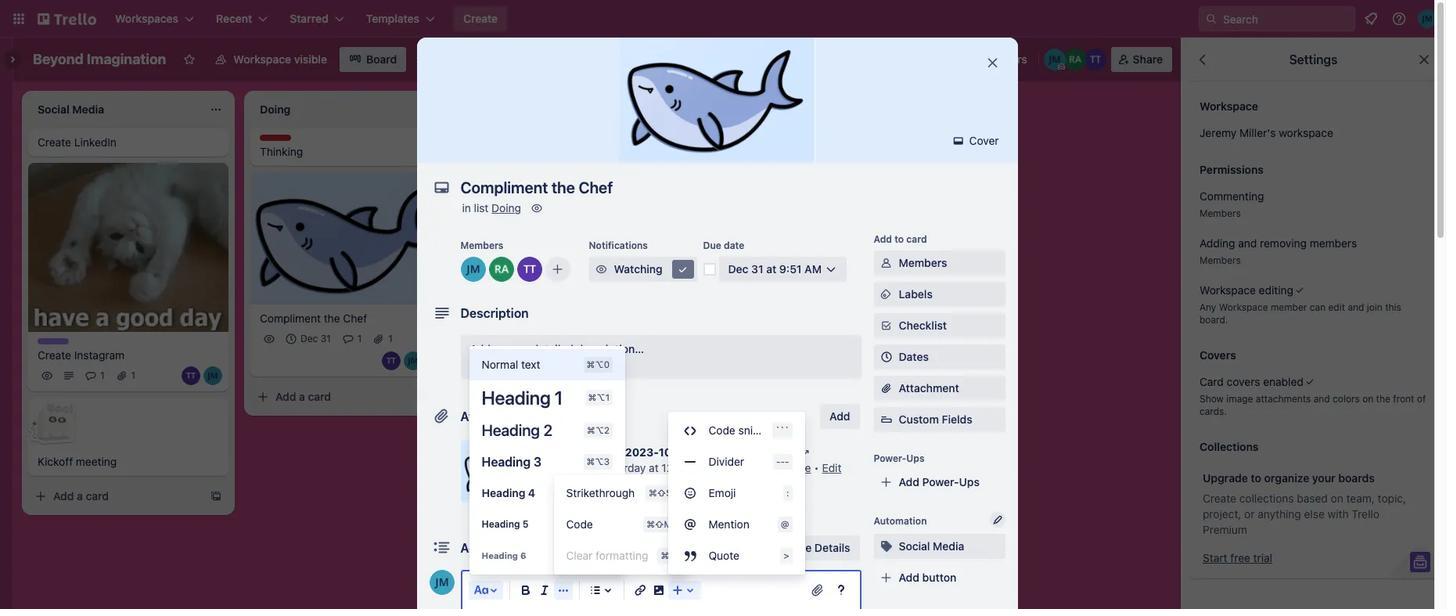 Task type: locate. For each thing, give the bounding box(es) containing it.
details
[[815, 541, 851, 554]]

sm image inside watching "button"
[[594, 261, 609, 277]]

pm
[[691, 461, 708, 474]]

create for create linkedin
[[38, 135, 71, 149]]

sm image left labels
[[879, 287, 894, 302]]

1 vertical spatial on
[[1331, 492, 1344, 505]]

and
[[1239, 236, 1258, 250], [1349, 301, 1365, 313], [1314, 393, 1331, 405]]

at down 2023- on the left of page
[[649, 461, 659, 474]]

0 vertical spatial automation
[[900, 52, 960, 66]]

enabled
[[1264, 375, 1304, 388]]

sm image inside automation button
[[878, 47, 900, 69]]

a
[[494, 342, 500, 355], [299, 390, 305, 403], [77, 490, 83, 503]]

add
[[717, 101, 738, 114], [874, 233, 893, 245], [470, 342, 491, 355], [276, 390, 296, 403], [830, 409, 851, 423], [899, 475, 920, 489], [53, 490, 74, 503], [899, 571, 920, 584]]

0 horizontal spatial power-ups
[[808, 52, 866, 66]]

add a card down dec 31 'checkbox'
[[276, 390, 331, 403]]

sm image
[[951, 133, 967, 149], [529, 200, 545, 216], [675, 261, 691, 277], [879, 539, 894, 554]]

imagination
[[87, 51, 166, 67]]

ruby anderson (rubyanderson7) image left normal
[[426, 351, 445, 370]]

to inside upgrade to organize your boards create collections based on team, topic, project, or anything else with trello premium
[[1251, 471, 1262, 485]]

members
[[1200, 207, 1242, 219], [461, 240, 504, 251], [1200, 254, 1242, 266], [899, 256, 948, 269]]

1 horizontal spatial on
[[1363, 393, 1374, 405]]

add up members 'link'
[[874, 233, 893, 245]]

add another list button
[[689, 91, 902, 125]]

normal text
[[482, 358, 541, 371]]

thoughts thinking
[[260, 135, 303, 158]]

group containing strikethrough
[[554, 478, 688, 572]]

team,
[[1347, 492, 1375, 505]]

add a more detailed description… link
[[461, 335, 862, 379]]

and inside adding and removing members members
[[1239, 236, 1258, 250]]

custom fields button
[[874, 412, 1006, 427]]

of
[[1418, 393, 1427, 405]]

1 down instagram
[[100, 370, 105, 382]]

1 vertical spatial add a card
[[53, 490, 109, 503]]

to up members 'link'
[[895, 233, 904, 245]]

workspace up any
[[1200, 283, 1256, 297]]

image
[[1227, 393, 1254, 405]]

@
[[781, 519, 790, 529]]

and inside show image attachments and colors on the front of cards.
[[1314, 393, 1331, 405]]

0 horizontal spatial and
[[1239, 236, 1258, 250]]

1 vertical spatial a
[[299, 390, 305, 403]]

a up normal
[[494, 342, 500, 355]]

1 vertical spatial and
[[1349, 301, 1365, 313]]

comment
[[719, 461, 768, 474]]

members link
[[874, 251, 1006, 276]]

add inside "button"
[[899, 571, 920, 584]]

0 vertical spatial add a card button
[[251, 384, 426, 409]]

add up normal
[[470, 342, 491, 355]]

sm image inside members 'link'
[[879, 255, 894, 271]]

sm image for automation
[[878, 47, 900, 69]]

chef
[[343, 311, 367, 325]]

automation up social
[[874, 515, 927, 527]]

2 horizontal spatial card
[[907, 233, 928, 245]]

heading left 5
[[482, 518, 520, 530]]

color: bold red, title: "thoughts" element
[[260, 135, 303, 146]]

ups down fields
[[960, 475, 980, 489]]

ruby anderson (rubyanderson7) image up description
[[489, 257, 514, 282]]

create inside create linkedin 'link'
[[38, 135, 71, 149]]

power-ups down the custom
[[874, 453, 925, 464]]

1 horizontal spatial dec
[[729, 262, 749, 276]]

sm image down the notifications
[[594, 261, 609, 277]]

to up collections
[[1251, 471, 1262, 485]]

0 vertical spatial power-
[[808, 52, 845, 66]]

power- up add another list button
[[808, 52, 845, 66]]

terry turtle (terryturtle) image down create instagram link at the left of the page
[[182, 367, 200, 386]]

31 left 9:51 on the top right
[[752, 262, 764, 276]]

1 down compliment the chef link
[[389, 333, 393, 344]]

on
[[1363, 393, 1374, 405], [1331, 492, 1344, 505]]

add left "button"
[[899, 571, 920, 584]]

0 vertical spatial dec
[[729, 262, 749, 276]]

dec inside 'button'
[[729, 262, 749, 276]]

kickoff
[[38, 455, 73, 469]]

add inside 'link'
[[470, 342, 491, 355]]

2 horizontal spatial power-
[[923, 475, 960, 489]]

1 vertical spatial to
[[1251, 471, 1262, 485]]

dec 31 at 9:51 am button
[[719, 257, 847, 282]]

jeremy miller (jeremymiller198) image right open information menu icon
[[1419, 9, 1437, 28]]

editor toolbar toolbar
[[469, 346, 854, 603]]

ups left automation button
[[845, 52, 866, 66]]

0 vertical spatial a
[[494, 342, 500, 355]]

add down the custom
[[899, 475, 920, 489]]

menu inside editor toolbar toolbar
[[668, 415, 805, 572]]

on up with
[[1331, 492, 1344, 505]]

terry turtle (terryturtle) image
[[382, 351, 401, 370], [182, 367, 200, 386]]

clear formatting
[[566, 549, 649, 562]]

automation inside button
[[900, 52, 960, 66]]

ruby anderson (rubyanderson7) image
[[1065, 49, 1086, 70], [489, 257, 514, 282], [426, 351, 445, 370]]

None text field
[[453, 174, 970, 202]]

workspace left visible
[[234, 52, 291, 66]]

1 horizontal spatial ups
[[907, 453, 925, 464]]

settings
[[1290, 52, 1338, 67]]

2 horizontal spatial jeremy miller (jeremymiller198) image
[[1419, 9, 1437, 28]]

1 horizontal spatial list
[[784, 101, 799, 114]]

more formatting image
[[554, 581, 573, 600]]

0 horizontal spatial dec
[[301, 333, 318, 344]]

on right 'colors'
[[1363, 393, 1374, 405]]

fields
[[942, 413, 973, 426]]

terry turtle (terryturtle) image
[[1085, 49, 1107, 70], [517, 257, 542, 282]]

dec for dec 31
[[301, 333, 318, 344]]

power- down the custom
[[874, 453, 907, 464]]

members down the adding
[[1200, 254, 1242, 266]]

members down in list doing at the left top of the page
[[461, 240, 504, 251]]

2 horizontal spatial and
[[1349, 301, 1365, 313]]

thinking
[[260, 145, 303, 158]]

jeremy miller (jeremymiller198) image
[[1419, 9, 1437, 28], [404, 351, 423, 370], [429, 570, 454, 595]]

add button
[[899, 571, 957, 584]]

1 horizontal spatial 31
[[752, 262, 764, 276]]

terry turtle (terryturtle) image down compliment the chef link
[[382, 351, 401, 370]]

dec down date
[[729, 262, 749, 276]]

start free trial
[[1203, 551, 1273, 564]]

text styles image
[[472, 581, 490, 600]]

create inside create button
[[464, 12, 498, 25]]

1 horizontal spatial jeremy miller (jeremymiller198) image
[[461, 257, 486, 282]]

list
[[784, 101, 799, 114], [474, 201, 489, 215]]

sm image inside the social media button
[[879, 539, 894, 554]]

1 vertical spatial card
[[308, 390, 331, 403]]

sm image
[[878, 47, 900, 69], [879, 255, 894, 271], [594, 261, 609, 277], [879, 287, 894, 302], [879, 318, 894, 334], [799, 445, 814, 460], [561, 482, 577, 498]]

dec down compliment the chef
[[301, 333, 318, 344]]

on inside upgrade to organize your boards create collections based on team, topic, project, or anything else with trello premium
[[1331, 492, 1344, 505]]

search image
[[1206, 13, 1218, 25]]

sm image inside the cover link
[[951, 133, 967, 149]]

1 horizontal spatial a
[[299, 390, 305, 403]]

automation left filters 'button'
[[900, 52, 960, 66]]

0 vertical spatial 31
[[752, 262, 764, 276]]

sm image for checklist
[[879, 318, 894, 334]]

power-ups up add another list button
[[808, 52, 866, 66]]

0 horizontal spatial add a card
[[53, 490, 109, 503]]

3 - from the left
[[785, 456, 790, 467]]

1 vertical spatial jeremy miller (jeremymiller198) image
[[404, 351, 423, 370]]

add a card button down "kickoff meeting" link
[[28, 484, 204, 509]]

at inside 'button'
[[767, 262, 777, 276]]

list right in
[[474, 201, 489, 215]]

terry turtle (terryturtle) image left share button
[[1085, 49, 1107, 70]]

1 vertical spatial jeremy miller (jeremymiller198) image
[[461, 257, 486, 282]]

2 vertical spatial ups
[[960, 475, 980, 489]]

remove
[[580, 483, 620, 496]]

at left 9:51 on the top right
[[767, 262, 777, 276]]

a down dec 31 'checkbox'
[[299, 390, 305, 403]]

2 horizontal spatial jeremy miller (jeremymiller198) image
[[1044, 49, 1066, 70]]

2 horizontal spatial at
[[767, 262, 777, 276]]

1 vertical spatial power-
[[874, 453, 907, 464]]

code up 11.12.52
[[709, 424, 736, 437]]

add members to card image
[[552, 261, 564, 277]]

1 vertical spatial 31
[[321, 333, 331, 344]]

0 horizontal spatial terry turtle (terryturtle) image
[[517, 257, 542, 282]]

code
[[709, 424, 736, 437], [566, 518, 593, 531]]

0 vertical spatial power-ups
[[808, 52, 866, 66]]

0 vertical spatial on
[[1363, 393, 1374, 405]]

custom
[[899, 413, 939, 426]]

0 vertical spatial ruby anderson (rubyanderson7) image
[[1065, 49, 1086, 70]]

open help dialog image
[[832, 581, 851, 600]]

6 heading from the top
[[482, 550, 518, 561]]

code up clear
[[566, 518, 593, 531]]

board link
[[340, 47, 407, 72]]

remove cover link
[[561, 482, 651, 498]]

add up edit link
[[830, 409, 851, 423]]

link image
[[631, 581, 649, 600]]

quote
[[709, 549, 740, 562]]

sm image left checklist
[[879, 318, 894, 334]]

add button
[[821, 404, 860, 429]]

members inside adding and removing members members
[[1200, 254, 1242, 266]]

bold ⌘b image
[[516, 581, 535, 600]]

31 down compliment the chef
[[321, 333, 331, 344]]

1 - from the left
[[777, 456, 781, 467]]

1 vertical spatial at
[[694, 445, 705, 459]]

ups
[[845, 52, 866, 66], [907, 453, 925, 464], [960, 475, 980, 489]]

0 horizontal spatial 31
[[321, 333, 331, 344]]

visible
[[294, 52, 327, 66]]

thinking link
[[260, 144, 442, 160]]

0 vertical spatial at
[[767, 262, 777, 276]]

covers
[[1227, 375, 1261, 388]]

automation
[[900, 52, 960, 66], [874, 515, 927, 527]]

join
[[1368, 301, 1383, 313]]

and left 'colors'
[[1314, 393, 1331, 405]]

0 vertical spatial code
[[709, 424, 736, 437]]

filters button
[[972, 47, 1032, 72]]

create
[[464, 12, 498, 25], [38, 135, 71, 149], [38, 349, 71, 362], [1203, 492, 1237, 505]]

0 vertical spatial terry turtle (terryturtle) image
[[1085, 49, 1107, 70]]

dec inside 'checkbox'
[[301, 333, 318, 344]]

sm image inside the labels link
[[879, 287, 894, 302]]

the left chef
[[324, 311, 340, 325]]

sm image for members
[[879, 255, 894, 271]]

0 horizontal spatial jeremy miller (jeremymiller198) image
[[404, 351, 423, 370]]

1 horizontal spatial at
[[694, 445, 705, 459]]

create inside create instagram link
[[38, 349, 71, 362]]

workspace inside button
[[234, 52, 291, 66]]

heading left "6"
[[482, 550, 518, 561]]

add a more detailed description…
[[470, 342, 644, 355]]

terry turtle (terryturtle) image left add members to card image
[[517, 257, 542, 282]]

2 horizontal spatial ruby anderson (rubyanderson7) image
[[1065, 49, 1086, 70]]

2 vertical spatial at
[[649, 461, 659, 474]]

at right 30
[[694, 445, 705, 459]]

social media button
[[874, 534, 1006, 559]]

1 left ⌘⌥1
[[555, 387, 563, 409]]

Dec 31 checkbox
[[282, 329, 336, 348]]

1 horizontal spatial add a card
[[276, 390, 331, 403]]

power- down custom fields button
[[923, 475, 960, 489]]

2 vertical spatial jeremy miller (jeremymiller198) image
[[429, 570, 454, 595]]

image image
[[649, 581, 668, 600]]

1 horizontal spatial power-
[[874, 453, 907, 464]]

0 notifications image
[[1362, 9, 1381, 28]]

primary element
[[0, 0, 1447, 38]]

members up labels
[[899, 256, 948, 269]]

sm image down add to card
[[879, 255, 894, 271]]

create instagram link
[[38, 348, 219, 364]]

0 horizontal spatial the
[[324, 311, 340, 325]]

at for 9:51
[[767, 262, 777, 276]]

sm image inside checklist link
[[879, 318, 894, 334]]

2 heading from the top
[[482, 421, 540, 439]]

code inside group
[[566, 518, 593, 531]]

customize views image
[[414, 52, 430, 67]]

1 vertical spatial dec
[[301, 333, 318, 344]]

4 heading from the top
[[482, 486, 526, 500]]

list inside add another list button
[[784, 101, 799, 114]]

with
[[1328, 507, 1349, 521]]

2 vertical spatial a
[[77, 490, 83, 503]]

italic ⌘i image
[[535, 581, 554, 600]]

front
[[1394, 393, 1415, 405]]

premium
[[1203, 523, 1248, 536]]

0 vertical spatial to
[[895, 233, 904, 245]]

sm image down 'added'
[[561, 482, 577, 498]]

1 heading from the top
[[482, 387, 551, 409]]

1 vertical spatial code
[[566, 518, 593, 531]]

power-ups button
[[777, 47, 875, 72]]

card down meeting
[[86, 490, 109, 503]]

at for 12:51
[[649, 461, 659, 474]]

add a card button
[[251, 384, 426, 409], [28, 484, 204, 509]]

code snippet ```
[[709, 424, 790, 437]]

group
[[554, 478, 688, 572]]

heading up heading 4
[[482, 455, 531, 469]]

menu containing code snippet
[[668, 415, 805, 572]]

1 horizontal spatial and
[[1314, 393, 1331, 405]]

0 horizontal spatial card
[[86, 490, 109, 503]]

0 vertical spatial add a card
[[276, 390, 331, 403]]

0 vertical spatial and
[[1239, 236, 1258, 250]]

jeremy miller (jeremymiller198) image
[[1044, 49, 1066, 70], [461, 257, 486, 282], [204, 367, 222, 386]]

>
[[784, 550, 790, 561]]

1 horizontal spatial jeremy miller (jeremymiller198) image
[[429, 570, 454, 595]]

0 horizontal spatial terry turtle (terryturtle) image
[[182, 367, 200, 386]]

mention image
[[681, 515, 700, 534]]

dec for dec 31 at 9:51 am
[[729, 262, 749, 276]]

Mark due date as complete checkbox
[[703, 263, 716, 276]]

description…
[[577, 342, 644, 355]]

1 horizontal spatial terry turtle (terryturtle) image
[[382, 351, 401, 370]]

members down commenting
[[1200, 207, 1242, 219]]

1 vertical spatial automation
[[874, 515, 927, 527]]

workspace up jeremy
[[1200, 99, 1259, 113]]

menu
[[668, 415, 805, 572]]

0 horizontal spatial at
[[649, 461, 659, 474]]

start
[[1203, 551, 1228, 564]]

add a card
[[276, 390, 331, 403], [53, 490, 109, 503]]

1 horizontal spatial code
[[709, 424, 736, 437]]

1 horizontal spatial ruby anderson (rubyanderson7) image
[[489, 257, 514, 282]]

create for create
[[464, 12, 498, 25]]

and right the adding
[[1239, 236, 1258, 250]]

0 horizontal spatial power-
[[808, 52, 845, 66]]

jeremy miller (jeremymiller198) image down compliment the chef link
[[404, 351, 423, 370]]

workspace down workspace editing at top
[[1220, 301, 1269, 313]]

1 vertical spatial the
[[1377, 393, 1391, 405]]

emoji
[[709, 486, 736, 500]]

hide details link
[[779, 536, 860, 561]]

heading up heading 3
[[482, 421, 540, 439]]

2 vertical spatial ruby anderson (rubyanderson7) image
[[426, 351, 445, 370]]

0 horizontal spatial jeremy miller (jeremymiller198) image
[[204, 367, 222, 386]]

linkedin
[[74, 135, 117, 149]]

your
[[1313, 471, 1336, 485]]

0 horizontal spatial create from template… image
[[210, 490, 222, 503]]

card up members 'link'
[[907, 233, 928, 245]]

emoji image
[[681, 484, 700, 503]]

attachments
[[1256, 393, 1312, 405]]

0 vertical spatial list
[[784, 101, 799, 114]]

delete link
[[779, 461, 811, 474]]

heading 3
[[482, 455, 542, 469]]

am
[[805, 262, 822, 276]]

2
[[544, 421, 553, 439]]

1 down chef
[[358, 333, 362, 344]]

create from template… image
[[655, 142, 667, 155], [210, 490, 222, 503]]

ups up add power-ups
[[907, 453, 925, 464]]

0 horizontal spatial ruby anderson (rubyanderson7) image
[[426, 351, 445, 370]]

heading left 4
[[482, 486, 526, 500]]

1 horizontal spatial to
[[1251, 471, 1262, 485]]

add a card button down dec 31 on the bottom left
[[251, 384, 426, 409]]

a down kickoff meeting
[[77, 490, 83, 503]]

heading up attachments
[[482, 387, 551, 409]]

color: purple, title: none image
[[38, 339, 69, 345]]

0 horizontal spatial to
[[895, 233, 904, 245]]

added
[[561, 461, 594, 474]]

kickoff meeting
[[38, 455, 117, 469]]

jeremy miller (jeremymiller198) image left text styles image
[[429, 570, 454, 595]]

card down dec 31 on the bottom left
[[308, 390, 331, 403]]

add a card down kickoff meeting
[[53, 490, 109, 503]]

and inside any workspace member can edit and join this board.
[[1349, 301, 1365, 313]]

1 horizontal spatial card
[[308, 390, 331, 403]]

0 vertical spatial the
[[324, 311, 340, 325]]

activity
[[461, 541, 506, 555]]

sm image right power-ups button
[[878, 47, 900, 69]]

attach and insert link image
[[810, 582, 826, 598]]

1 vertical spatial terry turtle (terryturtle) image
[[517, 257, 542, 282]]

beyond
[[33, 51, 84, 67]]

notifications
[[589, 240, 648, 251]]

:
[[787, 488, 790, 498]]

0 horizontal spatial ups
[[845, 52, 866, 66]]

media
[[933, 539, 965, 553]]

2 horizontal spatial a
[[494, 342, 500, 355]]

the left 'front'
[[1377, 393, 1391, 405]]

0 horizontal spatial code
[[566, 518, 593, 531]]

0 vertical spatial create from template… image
[[655, 142, 667, 155]]

list right another
[[784, 101, 799, 114]]

hide
[[788, 541, 812, 554]]

workspace editing
[[1200, 283, 1294, 297]]

31 inside 'button'
[[752, 262, 764, 276]]

31 inside 'checkbox'
[[321, 333, 331, 344]]

1 vertical spatial power-ups
[[874, 453, 925, 464]]

back to home image
[[38, 6, 96, 31]]

and left join
[[1349, 301, 1365, 313]]

1 horizontal spatial create from template… image
[[655, 142, 667, 155]]

this
[[1386, 301, 1402, 313]]

0 horizontal spatial on
[[1331, 492, 1344, 505]]

3 heading from the top
[[482, 455, 531, 469]]

ruby anderson (rubyanderson7) image right filters
[[1065, 49, 1086, 70]]

thoughts
[[260, 135, 303, 146]]

5 heading from the top
[[482, 518, 520, 530]]



Task type: describe. For each thing, give the bounding box(es) containing it.
delete
[[779, 461, 811, 474]]

3
[[534, 455, 542, 469]]

edit link
[[822, 461, 842, 474]]

2 horizontal spatial ups
[[960, 475, 980, 489]]

1 vertical spatial ruby anderson (rubyanderson7) image
[[489, 257, 514, 282]]

members
[[1310, 236, 1358, 250]]

1 horizontal spatial power-ups
[[874, 453, 925, 464]]

0 vertical spatial jeremy miller (jeremymiller198) image
[[1419, 9, 1437, 28]]

heading for heading 5
[[482, 518, 520, 530]]

covers
[[1200, 348, 1237, 362]]

1 horizontal spatial terry turtle (terryturtle) image
[[1085, 49, 1107, 70]]

snippet
[[739, 424, 776, 437]]

31 for dec 31
[[321, 333, 331, 344]]

heading for heading 3
[[482, 455, 531, 469]]

0 vertical spatial jeremy miller (jeremymiller198) image
[[1044, 49, 1066, 70]]

star or unstar board image
[[184, 53, 196, 66]]

sm image up delete
[[799, 445, 814, 460]]

board.
[[1200, 314, 1229, 326]]

jeremy
[[1200, 126, 1237, 139]]

a inside 'link'
[[494, 342, 500, 355]]

trello
[[1352, 507, 1380, 521]]

⌘⌥0
[[587, 359, 610, 370]]

in
[[462, 201, 471, 215]]

2 vertical spatial jeremy miller (jeremymiller198) image
[[204, 367, 222, 386]]

jeremy miller's workspace link
[[1191, 119, 1437, 147]]

code snippet image
[[681, 421, 700, 440]]

```
[[776, 425, 790, 435]]

0 horizontal spatial a
[[77, 490, 83, 503]]

sm image for labels
[[879, 287, 894, 302]]

add down kickoff
[[53, 490, 74, 503]]

share button
[[1111, 47, 1173, 72]]

workspace visible button
[[205, 47, 337, 72]]

quote image
[[681, 546, 700, 565]]

workspace for workspace visible
[[234, 52, 291, 66]]

boards
[[1339, 471, 1376, 485]]

add to card
[[874, 233, 928, 245]]

code for code snippet ```
[[709, 424, 736, 437]]

the inside show image attachments and colors on the front of cards.
[[1377, 393, 1391, 405]]

miller's
[[1240, 126, 1277, 139]]

automation button
[[878, 47, 969, 72]]

watching button
[[589, 257, 697, 282]]

attachment button
[[874, 376, 1006, 401]]

divider image
[[681, 453, 700, 471]]

doing link
[[492, 201, 521, 215]]

1 vertical spatial ups
[[907, 453, 925, 464]]

anything
[[1258, 507, 1302, 521]]

add button button
[[874, 565, 1006, 590]]

9:51
[[780, 262, 802, 276]]

adding
[[1200, 236, 1236, 250]]

normal
[[482, 358, 518, 371]]

lists image
[[586, 581, 605, 600]]

Board name text field
[[25, 47, 174, 72]]

2023-
[[625, 445, 659, 459]]

editing
[[1259, 283, 1294, 297]]

create inside upgrade to organize your boards create collections based on team, topic, project, or anything else with trello premium
[[1203, 492, 1237, 505]]

instagram
[[74, 349, 125, 362]]

code for code
[[566, 518, 593, 531]]

1 horizontal spatial add a card button
[[251, 384, 426, 409]]

any workspace member can edit and join this board.
[[1200, 301, 1402, 326]]

2 vertical spatial power-
[[923, 475, 960, 489]]

heading 1 group
[[469, 349, 626, 572]]

0 horizontal spatial add a card button
[[28, 484, 204, 509]]

add down dec 31 'checkbox'
[[276, 390, 296, 403]]

workspace
[[1279, 126, 1334, 139]]

1 down create instagram link at the left of the page
[[131, 370, 136, 382]]

cover
[[623, 483, 651, 496]]

power- inside button
[[808, 52, 845, 66]]

create instagram
[[38, 349, 125, 362]]

edit
[[822, 461, 842, 474]]

compliment the chef
[[260, 311, 367, 325]]

else
[[1305, 507, 1325, 521]]

meeting
[[76, 455, 117, 469]]

on inside show image attachments and colors on the front of cards.
[[1363, 393, 1374, 405]]

11.12.52
[[708, 445, 752, 459]]

workspace for workspace
[[1200, 99, 1259, 113]]

power-ups inside power-ups button
[[808, 52, 866, 66]]

free
[[1231, 551, 1251, 564]]

5
[[523, 518, 529, 530]]

create button
[[454, 6, 507, 31]]

attachment
[[899, 381, 960, 395]]

any
[[1200, 301, 1217, 313]]

trial
[[1254, 551, 1273, 564]]

members inside the commenting members
[[1200, 207, 1242, 219]]

workspace for workspace editing
[[1200, 283, 1256, 297]]

⌘⌥4
[[587, 488, 610, 498]]

create for create instagram
[[38, 349, 71, 362]]

heading for heading 1
[[482, 387, 551, 409]]

to for card
[[895, 233, 904, 245]]

screenshot 2023-10-30 at 11.12.52 am.png
[[561, 445, 796, 459]]

sm image inside watching "button"
[[675, 261, 691, 277]]

1 vertical spatial create from template… image
[[210, 490, 222, 503]]

watching
[[614, 262, 663, 276]]

6
[[521, 550, 526, 561]]

organize
[[1265, 471, 1310, 485]]

formatting
[[596, 549, 649, 562]]

edit
[[1329, 301, 1346, 313]]

upgrade to organize your boards create collections based on team, topic, project, or anything else with trello premium
[[1203, 471, 1407, 536]]

sm image for remove cover
[[561, 482, 577, 498]]

2 - from the left
[[781, 456, 785, 467]]

divider
[[709, 455, 745, 468]]

description
[[461, 306, 529, 320]]

detailed
[[532, 342, 574, 355]]

create linkedin
[[38, 135, 117, 149]]

add power-ups link
[[874, 470, 1006, 495]]

2 vertical spatial card
[[86, 490, 109, 503]]

Search field
[[1218, 7, 1355, 31]]

kickoff meeting link
[[38, 454, 219, 470]]

workspace inside any workspace member can edit and join this board.
[[1220, 301, 1269, 313]]

strikethrough
[[566, 486, 635, 500]]

permissions
[[1200, 163, 1264, 176]]

open information menu image
[[1392, 11, 1408, 27]]

⌘⌥5
[[587, 519, 610, 529]]

heading 5
[[482, 518, 529, 530]]

heading 1
[[482, 387, 563, 409]]

to for organize
[[1251, 471, 1262, 485]]

⌘⇧m
[[647, 519, 672, 529]]

mention
[[709, 518, 750, 531]]

members inside members 'link'
[[899, 256, 948, 269]]

dec 31
[[301, 333, 331, 344]]

heading for heading 6
[[482, 550, 518, 561]]

1 inside heading 1 group
[[555, 387, 563, 409]]

ups inside button
[[845, 52, 866, 66]]

0 vertical spatial card
[[907, 233, 928, 245]]

add another list
[[717, 101, 799, 114]]

31 for dec 31 at 9:51 am
[[752, 262, 764, 276]]

create linkedin link
[[38, 135, 219, 150]]

cover
[[967, 134, 999, 147]]

board
[[366, 52, 397, 66]]

or
[[1245, 507, 1255, 521]]

checklist
[[899, 319, 947, 332]]

heading for heading 2
[[482, 421, 540, 439]]

heading for heading 4
[[482, 486, 526, 500]]

10-
[[659, 445, 677, 459]]

add left another
[[717, 101, 738, 114]]

sm image for watching
[[594, 261, 609, 277]]

1 vertical spatial list
[[474, 201, 489, 215]]



Task type: vqa. For each thing, say whether or not it's contained in the screenshot.


